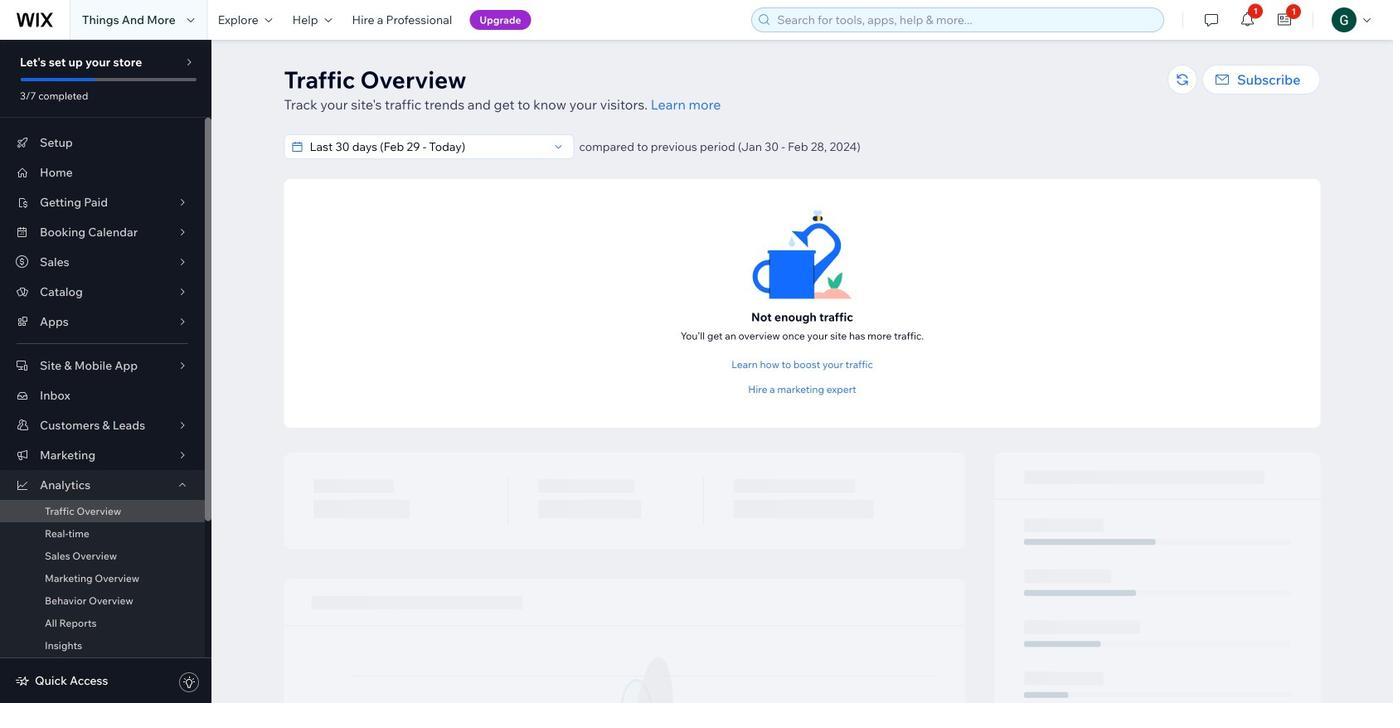 Task type: describe. For each thing, give the bounding box(es) containing it.
Search for tools, apps, help & more... field
[[773, 8, 1159, 32]]

page skeleton image
[[284, 453, 1321, 704]]



Task type: locate. For each thing, give the bounding box(es) containing it.
sidebar element
[[0, 40, 212, 704]]

None field
[[305, 135, 549, 158]]



Task type: vqa. For each thing, say whether or not it's contained in the screenshot.
Search for tools, apps, help & more... field
yes



